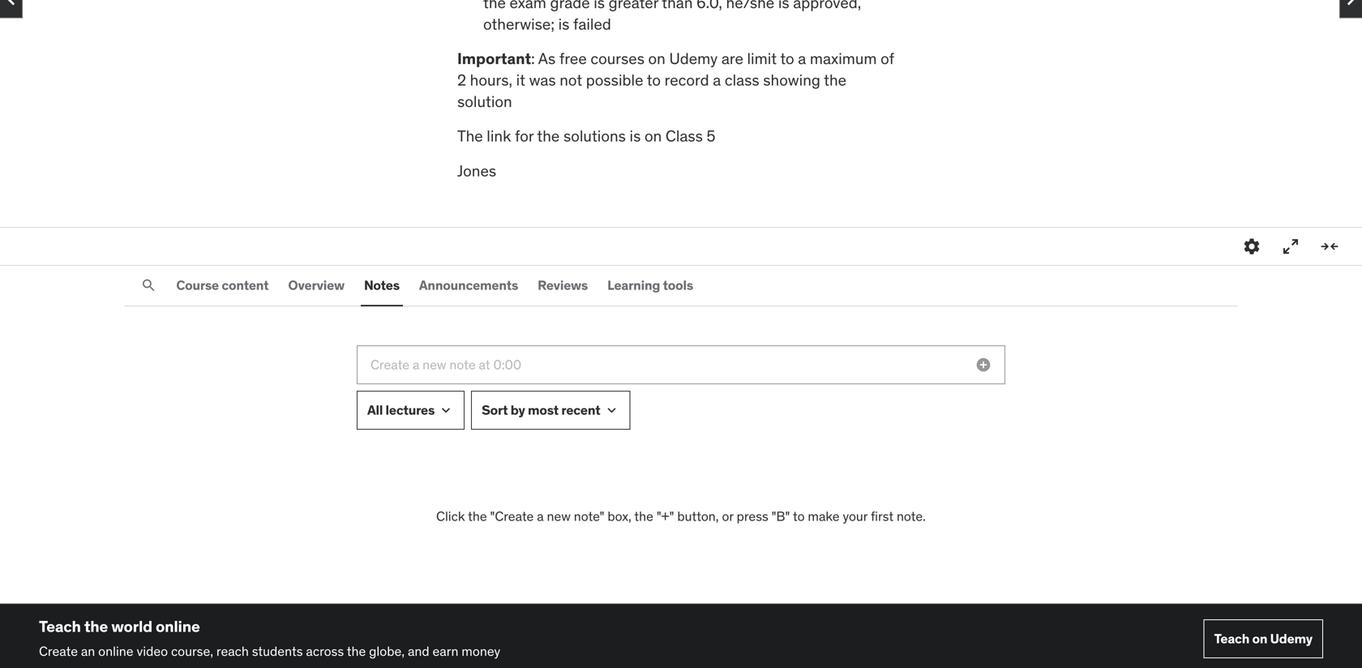 Task type: locate. For each thing, give the bounding box(es) containing it.
"create
[[490, 508, 534, 525]]

note"
[[574, 508, 605, 525]]

video
[[137, 643, 168, 660]]

the right for
[[537, 126, 560, 146]]

it
[[516, 70, 525, 90]]

the down the maximum
[[824, 70, 847, 90]]

showing
[[763, 70, 821, 90]]

course content button
[[173, 266, 272, 305]]

of
[[881, 49, 894, 68]]

create up all lectures
[[371, 356, 410, 373]]

0 vertical spatial create
[[371, 356, 410, 373]]

make
[[808, 508, 840, 525]]

"+"
[[657, 508, 674, 525]]

0 vertical spatial small image
[[976, 357, 992, 373]]

announcements
[[419, 277, 518, 294]]

small image for create a new note at
[[976, 357, 992, 373]]

overview button
[[285, 266, 348, 305]]

search image
[[141, 277, 157, 294]]

1 vertical spatial on
[[645, 126, 662, 146]]

a right "create
[[537, 508, 544, 525]]

1 horizontal spatial new
[[547, 508, 571, 525]]

0 horizontal spatial teach
[[39, 617, 81, 636]]

a
[[798, 49, 806, 68], [713, 70, 721, 90], [413, 356, 419, 373], [537, 508, 544, 525]]

teach
[[39, 617, 81, 636], [1214, 631, 1250, 647]]

course,
[[171, 643, 213, 660]]

udemy
[[669, 49, 718, 68], [1270, 631, 1313, 647]]

fullscreen image
[[1281, 237, 1301, 256]]

to up showing
[[780, 49, 794, 68]]

and
[[408, 643, 429, 660]]

sort
[[482, 402, 508, 419]]

sort by most recent button
[[471, 391, 630, 430]]

0 horizontal spatial small image
[[438, 402, 454, 419]]

new
[[423, 356, 446, 373], [547, 508, 571, 525]]

0:00
[[493, 356, 522, 373]]

0 horizontal spatial new
[[423, 356, 446, 373]]

1 vertical spatial udemy
[[1270, 631, 1313, 647]]

a up showing
[[798, 49, 806, 68]]

on
[[648, 49, 666, 68], [645, 126, 662, 146], [1252, 631, 1268, 647]]

:
[[531, 49, 535, 68]]

0 horizontal spatial udemy
[[669, 49, 718, 68]]

as
[[538, 49, 556, 68]]

0 vertical spatial to
[[780, 49, 794, 68]]

all lectures button
[[357, 391, 465, 430]]

new left note
[[423, 356, 446, 373]]

free
[[559, 49, 587, 68]]

overview
[[288, 277, 345, 294]]

teach inside teach on udemy link
[[1214, 631, 1250, 647]]

course
[[176, 277, 219, 294]]

to left record
[[647, 70, 661, 90]]

0 horizontal spatial create
[[39, 643, 78, 660]]

1 vertical spatial online
[[98, 643, 133, 660]]

create a new note at 0:00
[[371, 356, 522, 373]]

recent
[[561, 402, 600, 419]]

sort by most recent
[[482, 402, 600, 419]]

is
[[630, 126, 641, 146]]

across
[[306, 643, 344, 660]]

maximum
[[810, 49, 877, 68]]

class
[[666, 126, 703, 146]]

new left note"
[[547, 508, 571, 525]]

1 horizontal spatial create
[[371, 356, 410, 373]]

1 vertical spatial small image
[[438, 402, 454, 419]]

content
[[222, 277, 269, 294]]

world
[[111, 617, 152, 636]]

first
[[871, 508, 894, 525]]

small image inside all lectures dropdown button
[[438, 402, 454, 419]]

0 vertical spatial new
[[423, 356, 446, 373]]

1 vertical spatial create
[[39, 643, 78, 660]]

create left an
[[39, 643, 78, 660]]

online up course,
[[156, 617, 200, 636]]

limit
[[747, 49, 777, 68]]

the
[[824, 70, 847, 90], [537, 126, 560, 146], [468, 508, 487, 525], [634, 508, 654, 525], [84, 617, 108, 636], [347, 643, 366, 660]]

class
[[725, 70, 760, 90]]

not
[[560, 70, 582, 90]]

exit expanded view image
[[1320, 237, 1340, 256]]

note
[[450, 356, 476, 373]]

are
[[722, 49, 744, 68]]

to right "b"
[[793, 508, 805, 525]]

teach inside teach the world online create an online video course, reach students across the globe, and earn money
[[39, 617, 81, 636]]

small image
[[976, 357, 992, 373], [438, 402, 454, 419]]

0 vertical spatial on
[[648, 49, 666, 68]]

solutions
[[564, 126, 626, 146]]

teach for the
[[39, 617, 81, 636]]

learning tools button
[[604, 266, 697, 305]]

1 horizontal spatial teach
[[1214, 631, 1250, 647]]

reviews
[[538, 277, 588, 294]]

create
[[371, 356, 410, 373], [39, 643, 78, 660]]

to
[[780, 49, 794, 68], [647, 70, 661, 90], [793, 508, 805, 525]]

button,
[[677, 508, 719, 525]]

1 horizontal spatial small image
[[976, 357, 992, 373]]

notes
[[364, 277, 400, 294]]

online
[[156, 617, 200, 636], [98, 643, 133, 660]]

settings image
[[1242, 237, 1262, 256]]

online right an
[[98, 643, 133, 660]]

box,
[[608, 508, 632, 525]]

the right click
[[468, 508, 487, 525]]

0 vertical spatial udemy
[[669, 49, 718, 68]]

1 horizontal spatial online
[[156, 617, 200, 636]]

2
[[457, 70, 466, 90]]

students
[[252, 643, 303, 660]]



Task type: describe. For each thing, give the bounding box(es) containing it.
courses
[[591, 49, 645, 68]]

money
[[462, 643, 500, 660]]

your
[[843, 508, 868, 525]]

go to next lecture image
[[1338, 0, 1362, 12]]

was
[[529, 70, 556, 90]]

important
[[457, 49, 531, 68]]

most
[[528, 402, 559, 419]]

tools
[[663, 277, 693, 294]]

for
[[515, 126, 534, 146]]

udemy inside : as free courses on udemy are limit to a maximum of 2 hours, it was not possible to record a class showing the solution
[[669, 49, 718, 68]]

2 vertical spatial on
[[1252, 631, 1268, 647]]

by
[[511, 402, 525, 419]]

course content
[[176, 277, 269, 294]]

globe,
[[369, 643, 405, 660]]

0 horizontal spatial online
[[98, 643, 133, 660]]

lectures
[[386, 402, 435, 419]]

teach the world online create an online video course, reach students across the globe, and earn money
[[39, 617, 500, 660]]

press
[[737, 508, 769, 525]]

the up an
[[84, 617, 108, 636]]

jones
[[457, 161, 496, 180]]

create inside teach the world online create an online video course, reach students across the globe, and earn money
[[39, 643, 78, 660]]

1 vertical spatial to
[[647, 70, 661, 90]]

click the "create a new note" box, the "+" button, or press "b" to make your first note.
[[436, 508, 926, 525]]

"b"
[[772, 508, 790, 525]]

a up the lectures
[[413, 356, 419, 373]]

the left 'globe,'
[[347, 643, 366, 660]]

or
[[722, 508, 734, 525]]

small image
[[604, 402, 620, 419]]

5
[[707, 126, 716, 146]]

0 vertical spatial online
[[156, 617, 200, 636]]

earn
[[433, 643, 459, 660]]

record
[[665, 70, 709, 90]]

a left class
[[713, 70, 721, 90]]

teach for on
[[1214, 631, 1250, 647]]

reviews button
[[535, 266, 591, 305]]

hours,
[[470, 70, 513, 90]]

1 horizontal spatial udemy
[[1270, 631, 1313, 647]]

: as free courses on udemy are limit to a maximum of 2 hours, it was not possible to record a class showing the solution
[[457, 49, 894, 111]]

teach on udemy link
[[1204, 620, 1323, 659]]

at
[[479, 356, 490, 373]]

on inside : as free courses on udemy are limit to a maximum of 2 hours, it was not possible to record a class showing the solution
[[648, 49, 666, 68]]

click
[[436, 508, 465, 525]]

teach on udemy
[[1214, 631, 1313, 647]]

small image for all lectures
[[438, 402, 454, 419]]

link
[[487, 126, 511, 146]]

announcements button
[[416, 266, 522, 305]]

1 vertical spatial new
[[547, 508, 571, 525]]

2 vertical spatial to
[[793, 508, 805, 525]]

the
[[457, 126, 483, 146]]

go to previous lecture image
[[0, 0, 24, 12]]

learning tools
[[607, 277, 693, 294]]

possible
[[586, 70, 643, 90]]

the left "+" at the left bottom
[[634, 508, 654, 525]]

note.
[[897, 508, 926, 525]]

an
[[81, 643, 95, 660]]

all lectures
[[367, 402, 435, 419]]

solution
[[457, 92, 512, 111]]

all
[[367, 402, 383, 419]]

notes button
[[361, 266, 403, 305]]

the link for the solutions is on class 5
[[457, 126, 716, 146]]

learning
[[607, 277, 660, 294]]

reach
[[216, 643, 249, 660]]

the inside : as free courses on udemy are limit to a maximum of 2 hours, it was not possible to record a class showing the solution
[[824, 70, 847, 90]]



Task type: vqa. For each thing, say whether or not it's contained in the screenshot.
Design
no



